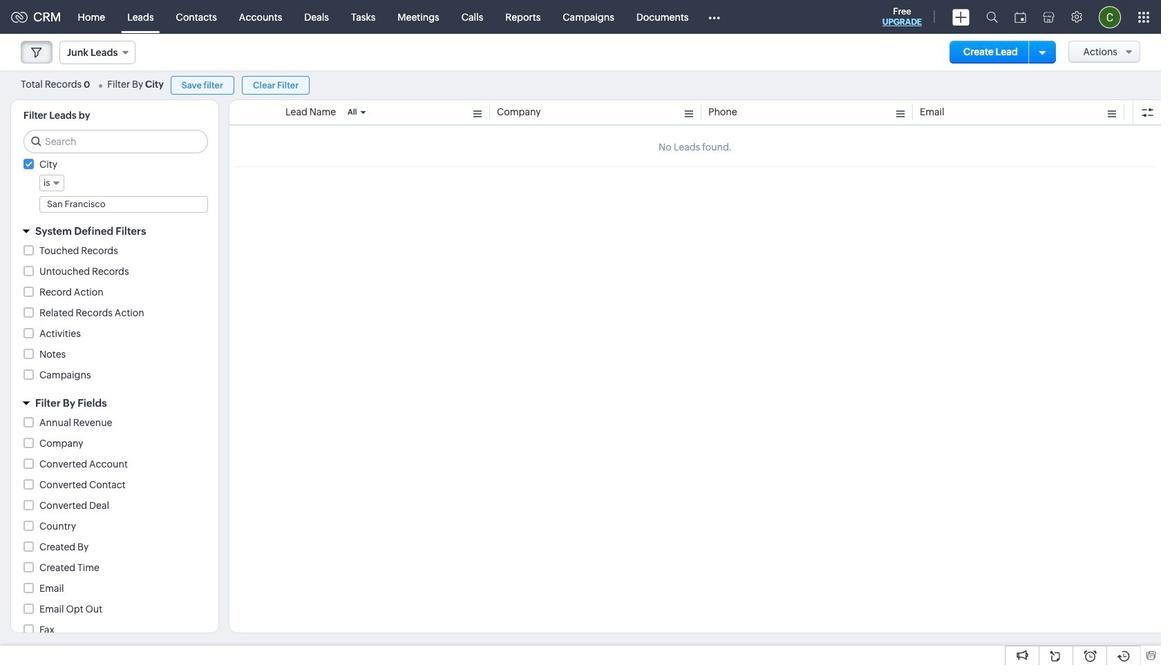 Task type: vqa. For each thing, say whether or not it's contained in the screenshot.
row group
no



Task type: describe. For each thing, give the bounding box(es) containing it.
profile element
[[1091, 0, 1129, 34]]

calendar image
[[1015, 11, 1026, 22]]

Type here text field
[[40, 197, 207, 212]]

Search text field
[[24, 131, 207, 153]]

profile image
[[1099, 6, 1121, 28]]



Task type: locate. For each thing, give the bounding box(es) containing it.
create menu image
[[952, 9, 970, 25]]

None field
[[59, 41, 136, 64], [39, 175, 65, 191], [59, 41, 136, 64], [39, 175, 65, 191]]

logo image
[[11, 11, 28, 22]]

search image
[[986, 11, 998, 23]]

search element
[[978, 0, 1006, 34]]

create menu element
[[944, 0, 978, 34]]

Other Modules field
[[700, 6, 729, 28]]



